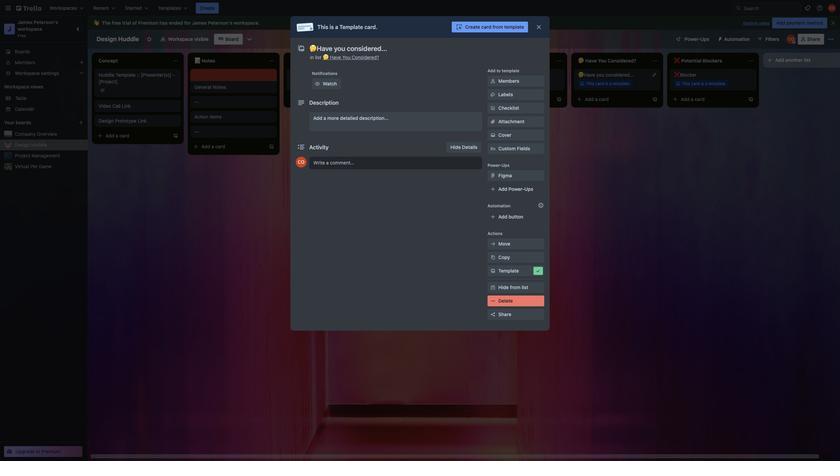 Task type: describe. For each thing, give the bounding box(es) containing it.
j
[[8, 25, 11, 33]]

0 horizontal spatial share button
[[488, 309, 544, 320]]

is for 🙋question
[[509, 81, 512, 86]]

Write a comment text field
[[309, 157, 482, 169]]

0 horizontal spatial list
[[315, 54, 322, 60]]

more
[[327, 115, 339, 121]]

a down 🙋question [what about...?]
[[514, 81, 516, 86]]

👍positive [i really liked...] link
[[290, 72, 369, 78]]

overview
[[37, 131, 57, 137]]

workspace inside "james peterson's workspace free"
[[18, 26, 42, 32]]

your boards
[[4, 120, 31, 125]]

sm image for template
[[490, 268, 497, 274]]

0 horizontal spatial christina overa (christinaovera) image
[[296, 157, 307, 168]]

add payment method
[[777, 20, 823, 26]]

huddle inside design huddle link
[[31, 142, 47, 148]]

0 horizontal spatial create from template… image
[[269, 144, 274, 149]]

design prototype link link
[[99, 118, 177, 124]]

🤔 have you considered? link
[[323, 54, 379, 60]]

activity
[[309, 144, 329, 150]]

virtual
[[15, 163, 29, 169]]

star or unstar board image
[[147, 36, 152, 42]]

a up checklist
[[499, 96, 502, 102]]

description…
[[359, 115, 389, 121]]

you
[[597, 72, 604, 78]]

method
[[807, 20, 823, 26]]

design huddle inside text field
[[97, 35, 139, 43]]

create card from template
[[465, 24, 524, 30]]

automation button
[[715, 34, 754, 45]]

general notes:
[[195, 84, 227, 90]]

create for create
[[200, 5, 215, 11]]

1 horizontal spatial peterson's
[[208, 20, 232, 26]]

huddle inside "huddle template :: [presenter(s)] - [project]"
[[99, 72, 114, 78]]

hide for hide from list
[[499, 284, 509, 290]]

huddle template :: [presenter(s)] - [project]
[[99, 72, 175, 84]]

this card is a template. for [i
[[299, 81, 343, 86]]

2 -- from the top
[[195, 129, 199, 134]]

cover
[[499, 132, 512, 138]]

company overview link
[[15, 131, 84, 137]]

fields
[[517, 146, 530, 151]]

hide from list
[[499, 284, 528, 290]]

list for hide from list
[[522, 284, 528, 290]]

sm image for hide from list
[[490, 284, 497, 291]]

a down ❌blocker "link" at the top right of page
[[705, 81, 708, 86]]

filters
[[766, 36, 779, 42]]

add a card up checklist
[[489, 96, 513, 102]]

this down ❌blocker
[[682, 81, 690, 86]]

add down design prototype link
[[105, 133, 114, 138]]

open information menu image
[[817, 5, 823, 11]]

0 horizontal spatial design huddle
[[15, 142, 47, 148]]

1 -- link from the top
[[195, 99, 273, 105]]

template button
[[488, 265, 544, 276]]

company overview
[[15, 131, 57, 137]]

sm image for delete
[[490, 298, 497, 304]]

a down ❌blocker
[[691, 96, 694, 102]]

cover link
[[488, 130, 544, 141]]

actions
[[488, 231, 503, 236]]

james peterson's workspace link
[[18, 19, 59, 32]]

sm image for move
[[490, 240, 497, 247]]

sm image for checklist
[[490, 105, 497, 111]]

add a card for leftmost create from template… icon
[[201, 144, 225, 149]]

views
[[30, 84, 43, 90]]

labels link
[[488, 89, 544, 100]]

1 horizontal spatial workspace
[[234, 20, 258, 26]]

watch
[[323, 81, 337, 86]]

add left labels
[[489, 96, 498, 102]]

link for design prototype link
[[138, 118, 147, 124]]

1 horizontal spatial premium
[[138, 20, 158, 26]]

j link
[[4, 24, 15, 34]]

custom
[[499, 146, 516, 151]]

1 vertical spatial power-
[[488, 163, 502, 168]]

checklist
[[499, 105, 519, 111]]

hide details
[[451, 144, 478, 150]]

add left description
[[297, 96, 306, 102]]

add a card button for 🤔have you considered...'s create from template… image
[[574, 94, 650, 105]]

add payment method button
[[773, 18, 828, 28]]

the
[[102, 20, 111, 26]]

2 horizontal spatial create from template… image
[[748, 97, 754, 102]]

notifications
[[312, 71, 338, 76]]

a down 🤔have you considered...
[[609, 81, 612, 86]]

a down 👍positive
[[307, 96, 310, 102]]

management
[[32, 153, 60, 158]]

details
[[462, 144, 478, 150]]

🙋question
[[482, 72, 508, 78]]

design for design huddle link at the left top of the page
[[15, 142, 30, 148]]

automation inside automation button
[[724, 36, 750, 42]]

a up have
[[335, 24, 338, 30]]

add board image
[[78, 120, 84, 125]]

in
[[310, 54, 314, 60]]

0 notifications image
[[804, 4, 812, 12]]

add a card button down watch button
[[286, 94, 362, 105]]

Board name text field
[[93, 34, 142, 45]]

huddle inside design huddle text field
[[118, 35, 139, 43]]

really
[[319, 72, 331, 78]]

- inside "huddle template :: [presenter(s)] - [project]"
[[173, 72, 175, 78]]

boards link
[[0, 46, 88, 57]]

add a more detailed description… link
[[309, 112, 482, 131]]

template. for considered...
[[613, 81, 631, 86]]

project management link
[[15, 152, 84, 159]]

add a card for create from template… image related to huddle template :: [presenter(s)] - [project]
[[105, 133, 129, 138]]

custom fields
[[499, 146, 530, 151]]

a down you
[[595, 96, 598, 102]]

1 vertical spatial template
[[502, 68, 520, 73]]

project management
[[15, 153, 60, 158]]

1 vertical spatial premium
[[41, 449, 61, 454]]

sm image for automation
[[715, 34, 724, 43]]

attachment
[[499, 119, 525, 124]]

search image
[[736, 5, 742, 11]]

0 vertical spatial template
[[340, 24, 363, 30]]

copy
[[499, 254, 510, 260]]

sm image for members
[[490, 78, 497, 84]]

add left payment
[[777, 20, 785, 26]]

virtual pet game
[[15, 163, 52, 169]]

hide for hide details
[[451, 144, 461, 150]]

workspace visible button
[[156, 34, 213, 45]]

button
[[509, 214, 523, 220]]

1 horizontal spatial members
[[499, 78, 519, 84]]

workspace for workspace visible
[[168, 36, 193, 42]]

power- inside power-ups "button"
[[685, 36, 701, 42]]

hide details link
[[447, 142, 482, 153]]

sm image for cover
[[490, 132, 497, 138]]

explore
[[744, 21, 758, 26]]

action items link
[[195, 113, 273, 120]]

0 vertical spatial christina overa (christinaovera) image
[[828, 4, 836, 12]]

1 vertical spatial members link
[[488, 76, 544, 86]]

link for video call link
[[122, 103, 131, 109]]

❌blocker link
[[674, 72, 753, 78]]

boards
[[15, 49, 30, 54]]

this card is a template. for you
[[586, 81, 631, 86]]

0 horizontal spatial members
[[15, 59, 35, 65]]

customize views image
[[246, 36, 253, 43]]

this up 🤔
[[317, 24, 328, 30]]

this for 👍positive
[[299, 81, 307, 86]]

a inside add a more detailed description… link
[[324, 115, 326, 121]]

add a card button for right create from template… image
[[670, 94, 746, 105]]

add button
[[499, 214, 523, 220]]

add down ❌blocker
[[681, 96, 690, 102]]

add left another
[[776, 57, 784, 63]]

0 horizontal spatial automation
[[488, 203, 511, 208]]

to for premium
[[36, 449, 40, 454]]

add power-ups
[[499, 186, 533, 192]]

table
[[15, 95, 26, 101]]

free
[[18, 33, 26, 38]]

🙋question [what about...?] link
[[482, 72, 561, 78]]

you
[[342, 54, 351, 60]]

add left 'button'
[[499, 214, 507, 220]]

create for create card from template
[[465, 24, 480, 30]]

company
[[15, 131, 36, 137]]

power- inside add power-ups "link"
[[509, 186, 525, 192]]

0 vertical spatial members link
[[0, 57, 88, 68]]

action items
[[195, 114, 222, 120]]

banner containing 👋
[[88, 16, 840, 30]]

table link
[[15, 95, 84, 102]]

this is a template card.
[[317, 24, 378, 30]]

design huddle link
[[15, 142, 84, 148]]

pet
[[30, 163, 37, 169]]

trial
[[122, 20, 131, 26]]

1 horizontal spatial from
[[510, 284, 521, 290]]

template. for about...?]
[[517, 81, 535, 86]]

attachment button
[[488, 116, 544, 127]]

items
[[210, 114, 222, 120]]

checklist link
[[488, 103, 544, 113]]

detailed
[[340, 115, 358, 121]]

::
[[137, 72, 140, 78]]

wave image
[[93, 20, 99, 26]]



Task type: locate. For each thing, give the bounding box(es) containing it.
ups up add button button
[[525, 186, 533, 192]]

sm image inside the move link
[[490, 240, 497, 247]]

share button down delete link
[[488, 309, 544, 320]]

share down delete
[[499, 311, 511, 317]]

add a card down design prototype link
[[105, 133, 129, 138]]

0 horizontal spatial hide
[[451, 144, 461, 150]]

0 vertical spatial share
[[807, 36, 820, 42]]

add down figma
[[499, 186, 507, 192]]

[project]
[[99, 79, 118, 84]]

2 vertical spatial ups
[[525, 186, 533, 192]]

boards
[[16, 120, 31, 125]]

board
[[225, 36, 239, 42]]

from inside button
[[493, 24, 503, 30]]

2 horizontal spatial huddle
[[118, 35, 139, 43]]

design up project
[[15, 142, 30, 148]]

members
[[15, 59, 35, 65], [499, 78, 519, 84]]

sm image inside members link
[[490, 78, 497, 84]]

1 horizontal spatial create from template… image
[[653, 97, 658, 102]]

1 vertical spatial hide
[[499, 284, 509, 290]]

move link
[[488, 238, 544, 249]]

workspace up customize views icon
[[234, 20, 258, 26]]

add a card button down 🤔have you considered... "link"
[[574, 94, 650, 105]]

2 horizontal spatial power-
[[685, 36, 701, 42]]

None text field
[[306, 43, 529, 55]]

add a card down ❌blocker
[[681, 96, 705, 102]]

2 vertical spatial christina overa (christinaovera) image
[[296, 157, 307, 168]]

sm image inside cover link
[[490, 132, 497, 138]]

this card is a template. for [what
[[490, 81, 535, 86]]

0 vertical spatial share button
[[798, 34, 824, 45]]

-- up the action
[[195, 99, 199, 105]]

to left [what
[[497, 68, 501, 73]]

2 vertical spatial power-
[[509, 186, 525, 192]]

design huddle down company overview
[[15, 142, 47, 148]]

workspace views
[[4, 84, 43, 90]]

to right upgrade
[[36, 449, 40, 454]]

0 vertical spatial huddle
[[118, 35, 139, 43]]

-- link
[[195, 99, 273, 105], [195, 128, 273, 135]]

1 horizontal spatial create from template… image
[[557, 97, 562, 102]]

premium right upgrade
[[41, 449, 61, 454]]

5 sm image from the top
[[490, 284, 497, 291]]

0 vertical spatial power-ups
[[685, 36, 709, 42]]

1 horizontal spatial automation
[[724, 36, 750, 42]]

add a card button down 'design prototype link' "link" at the top
[[95, 130, 170, 141]]

0 horizontal spatial share
[[499, 311, 511, 317]]

peterson's up boards link
[[34, 19, 58, 25]]

0 vertical spatial create from template… image
[[557, 97, 562, 102]]

sm image left hide from list
[[490, 284, 497, 291]]

upgrade to premium link
[[4, 446, 82, 457]]

add down action items
[[201, 144, 210, 149]]

-- down the action
[[195, 129, 199, 134]]

huddle down trial
[[118, 35, 139, 43]]

add a card button up checklist
[[478, 94, 554, 105]]

2 this card is a template. from the left
[[490, 81, 535, 86]]

list up delete link
[[522, 284, 528, 290]]

figma
[[499, 173, 512, 178]]

add inside "link"
[[499, 186, 507, 192]]

sm image for figma
[[490, 172, 497, 179]]

workspace for workspace views
[[4, 84, 29, 90]]

2 horizontal spatial list
[[804, 57, 811, 63]]

2 vertical spatial template
[[499, 268, 519, 274]]

virtual pet game link
[[15, 163, 84, 170]]

upgrade to premium
[[16, 449, 61, 454]]

0 vertical spatial members
[[15, 59, 35, 65]]

1 horizontal spatial power-ups
[[685, 36, 709, 42]]

1 vertical spatial design
[[99, 118, 114, 124]]

peterson's inside "james peterson's workspace free"
[[34, 19, 58, 25]]

create from template… image
[[653, 97, 658, 102], [748, 97, 754, 102], [173, 133, 178, 138]]

share down method
[[807, 36, 820, 42]]

workspace up free
[[18, 26, 42, 32]]

a down design prototype link
[[116, 133, 118, 138]]

workspace down 👋 the free trial of premium has ended for james peterson's workspace .
[[168, 36, 193, 42]]

sm image left checklist
[[490, 105, 497, 111]]

add a card down items
[[201, 144, 225, 149]]

card inside create card from template button
[[482, 24, 491, 30]]

0 vertical spatial -- link
[[195, 99, 273, 105]]

james up free
[[18, 19, 32, 25]]

primary element
[[0, 0, 840, 16]]

link right call on the top left
[[122, 103, 131, 109]]

0 vertical spatial template
[[504, 24, 524, 30]]

1 vertical spatial share button
[[488, 309, 544, 320]]

sm image inside labels link
[[490, 91, 497, 98]]

0 vertical spatial workspace
[[234, 20, 258, 26]]

ups inside "link"
[[525, 186, 533, 192]]

1 vertical spatial workspace
[[18, 26, 42, 32]]

is
[[330, 24, 334, 30], [317, 81, 321, 86], [509, 81, 512, 86], [605, 81, 608, 86], [701, 81, 704, 86]]

this down 👍positive
[[299, 81, 307, 86]]

template inside button
[[499, 268, 519, 274]]

create from template… image for 🤔have you considered...
[[653, 97, 658, 102]]

1 this card is a template. from the left
[[299, 81, 343, 86]]

card.
[[365, 24, 378, 30]]

a left 'more'
[[324, 115, 326, 121]]

add a card for right create from template… image
[[681, 96, 705, 102]]

0 vertical spatial to
[[497, 68, 501, 73]]

watch button
[[312, 78, 341, 89]]

is down ❌blocker "link" at the top right of page
[[701, 81, 704, 86]]

hide left details
[[451, 144, 461, 150]]

template inside "huddle template :: [presenter(s)] - [project]"
[[116, 72, 136, 78]]

0 vertical spatial workspace
[[168, 36, 193, 42]]

to for template
[[497, 68, 501, 73]]

this for 🙋question
[[490, 81, 499, 86]]

4 template. from the left
[[709, 81, 727, 86]]

general notes: link
[[195, 84, 273, 91]]

workspace
[[168, 36, 193, 42], [4, 84, 29, 90]]

has
[[160, 20, 168, 26]]

about...?]
[[524, 72, 545, 78]]

list right in
[[315, 54, 322, 60]]

🤔
[[323, 54, 329, 60]]

sm image inside checklist link
[[490, 105, 497, 111]]

your boards with 4 items element
[[4, 119, 68, 127]]

this card is a template. down 🤔have you considered...
[[586, 81, 631, 86]]

0 horizontal spatial members link
[[0, 57, 88, 68]]

sm image down add to template
[[490, 78, 497, 84]]

create card from template button
[[452, 22, 528, 32]]

sm image for labels
[[490, 91, 497, 98]]

workspace visible
[[168, 36, 209, 42]]

template. down 🙋question [what about...?] link
[[517, 81, 535, 86]]

0 vertical spatial design
[[97, 35, 117, 43]]

this
[[317, 24, 328, 30], [299, 81, 307, 86], [490, 81, 499, 86], [586, 81, 594, 86], [682, 81, 690, 86]]

filters button
[[755, 34, 781, 45]]

1 vertical spatial ups
[[502, 163, 510, 168]]

1 vertical spatial from
[[510, 284, 521, 290]]

design for 'design prototype link' "link" at the top
[[99, 118, 114, 124]]

0 horizontal spatial from
[[493, 24, 503, 30]]

0 horizontal spatial to
[[36, 449, 40, 454]]

this card is a template. down 👍positive [i really liked...]
[[299, 81, 343, 86]]

create from template… image for huddle template :: [presenter(s)] - [project]
[[173, 133, 178, 138]]

1 horizontal spatial huddle
[[99, 72, 114, 78]]

board link
[[214, 34, 243, 45]]

1 horizontal spatial workspace
[[168, 36, 193, 42]]

[i
[[315, 72, 318, 78]]

add a card for 🤔have you considered...'s create from template… image
[[585, 96, 609, 102]]

2 vertical spatial huddle
[[31, 142, 47, 148]]

2 horizontal spatial ups
[[701, 36, 709, 42]]

sm image inside delete link
[[490, 298, 497, 304]]

-
[[173, 72, 175, 78], [195, 99, 197, 105], [197, 99, 199, 105], [195, 129, 197, 134], [197, 129, 199, 134]]

1 -- from the top
[[195, 99, 199, 105]]

is for 👍positive
[[317, 81, 321, 86]]

plans
[[759, 21, 770, 26]]

add another list button
[[763, 53, 840, 68]]

0 vertical spatial automation
[[724, 36, 750, 42]]

video
[[99, 103, 111, 109]]

design huddle down free on the left of page
[[97, 35, 139, 43]]

2 vertical spatial design
[[15, 142, 30, 148]]

4 sm image from the top
[[490, 172, 497, 179]]

sm image inside automation button
[[715, 34, 724, 43]]

👍positive [i really liked...]
[[290, 72, 348, 78]]

add left 'more'
[[313, 115, 322, 121]]

design down video
[[99, 118, 114, 124]]

1 vertical spatial link
[[138, 118, 147, 124]]

ended
[[169, 20, 183, 26]]

1 vertical spatial automation
[[488, 203, 511, 208]]

design inside text field
[[97, 35, 117, 43]]

1 horizontal spatial ups
[[525, 186, 533, 192]]

delete
[[499, 298, 513, 304]]

add down 🤔have
[[585, 96, 594, 102]]

prototype
[[115, 118, 136, 124]]

list right another
[[804, 57, 811, 63]]

banner
[[88, 16, 840, 30]]

1 horizontal spatial template
[[340, 24, 363, 30]]

-- link up action items link
[[195, 99, 273, 105]]

of
[[132, 20, 137, 26]]

3 template. from the left
[[613, 81, 631, 86]]

automation down 'explore'
[[724, 36, 750, 42]]

2 template. from the left
[[517, 81, 535, 86]]

1 horizontal spatial share
[[807, 36, 820, 42]]

1 vertical spatial workspace
[[4, 84, 29, 90]]

another
[[786, 57, 803, 63]]

ups left automation button
[[701, 36, 709, 42]]

0 horizontal spatial power-ups
[[488, 163, 510, 168]]

1 vertical spatial create
[[465, 24, 480, 30]]

explore plans button
[[744, 19, 770, 27]]

hide up delete
[[499, 284, 509, 290]]

is up have
[[330, 24, 334, 30]]

template. down ❌blocker "link" at the top right of page
[[709, 81, 727, 86]]

1 horizontal spatial power-
[[509, 186, 525, 192]]

[presenter(s)]
[[141, 72, 171, 78]]

members down boards
[[15, 59, 35, 65]]

game
[[39, 163, 52, 169]]

power-ups inside "button"
[[685, 36, 709, 42]]

1 vertical spatial design huddle
[[15, 142, 47, 148]]

this card is a template. down ❌blocker "link" at the top right of page
[[682, 81, 727, 86]]

a down items
[[211, 144, 214, 149]]

0 vertical spatial hide
[[451, 144, 461, 150]]

1 horizontal spatial list
[[522, 284, 528, 290]]

is for 🤔have
[[605, 81, 608, 86]]

1 horizontal spatial to
[[497, 68, 501, 73]]

sm image inside copy link
[[490, 254, 497, 261]]

3 sm image from the top
[[490, 132, 497, 138]]

video call link
[[99, 103, 131, 109]]

free
[[112, 20, 121, 26]]

.
[[258, 20, 260, 26]]

ups
[[701, 36, 709, 42], [502, 163, 510, 168], [525, 186, 533, 192]]

1 horizontal spatial james
[[192, 20, 207, 26]]

is down 🤔have you considered...
[[605, 81, 608, 86]]

--
[[195, 99, 199, 105], [195, 129, 199, 134]]

james inside "james peterson's workspace free"
[[18, 19, 32, 25]]

template. down considered...
[[613, 81, 631, 86]]

list
[[315, 54, 322, 60], [804, 57, 811, 63], [522, 284, 528, 290]]

0 horizontal spatial james
[[18, 19, 32, 25]]

1 horizontal spatial share button
[[798, 34, 824, 45]]

1 vertical spatial template
[[116, 72, 136, 78]]

this card is a template. down 🙋question [what about...?]
[[490, 81, 535, 86]]

0 vertical spatial --
[[195, 99, 199, 105]]

1 horizontal spatial members link
[[488, 76, 544, 86]]

calendar link
[[15, 106, 84, 112]]

template.
[[325, 81, 343, 86], [517, 81, 535, 86], [613, 81, 631, 86], [709, 81, 727, 86]]

is down 👍positive [i really liked...]
[[317, 81, 321, 86]]

share button down method
[[798, 34, 824, 45]]

template left card.
[[340, 24, 363, 30]]

for
[[184, 20, 191, 26]]

delete link
[[488, 296, 544, 306]]

0 horizontal spatial huddle
[[31, 142, 47, 148]]

2 horizontal spatial template
[[499, 268, 519, 274]]

add to template
[[488, 68, 520, 73]]

ups inside "button"
[[701, 36, 709, 42]]

design inside "link"
[[99, 118, 114, 124]]

sm image
[[490, 78, 497, 84], [490, 105, 497, 111], [490, 132, 497, 138], [490, 172, 497, 179], [490, 284, 497, 291]]

add a card button for leftmost create from template… icon
[[190, 141, 266, 152]]

members link up labels link
[[488, 76, 544, 86]]

0 horizontal spatial link
[[122, 103, 131, 109]]

1 horizontal spatial christina overa (christinaovera) image
[[787, 34, 796, 44]]

a
[[335, 24, 338, 30], [322, 81, 324, 86], [514, 81, 516, 86], [609, 81, 612, 86], [705, 81, 708, 86], [307, 96, 310, 102], [499, 96, 502, 102], [595, 96, 598, 102], [691, 96, 694, 102], [324, 115, 326, 121], [116, 133, 118, 138], [211, 144, 214, 149]]

0 horizontal spatial ups
[[502, 163, 510, 168]]

add a card down watch button
[[297, 96, 321, 102]]

1 horizontal spatial create
[[465, 24, 480, 30]]

3 this card is a template. from the left
[[586, 81, 631, 86]]

huddle template :: [presenter(s)] - [project] link
[[99, 72, 177, 85]]

design down the the
[[97, 35, 117, 43]]

create inside "primary" element
[[200, 5, 215, 11]]

add another list
[[776, 57, 811, 63]]

sm image inside hide from list link
[[490, 284, 497, 291]]

share
[[807, 36, 820, 42], [499, 311, 511, 317]]

this down 🤔have
[[586, 81, 594, 86]]

labels
[[499, 92, 513, 97]]

1 vertical spatial members
[[499, 78, 519, 84]]

huddle up the project management
[[31, 142, 47, 148]]

0 horizontal spatial workspace
[[18, 26, 42, 32]]

0 vertical spatial ups
[[701, 36, 709, 42]]

0 horizontal spatial create from template… image
[[173, 133, 178, 138]]

2 -- link from the top
[[195, 128, 273, 135]]

1 vertical spatial --
[[195, 129, 199, 134]]

workspace inside button
[[168, 36, 193, 42]]

-- link down action items link
[[195, 128, 273, 135]]

a down really
[[322, 81, 324, 86]]

custom fields button
[[488, 145, 544, 152]]

workspace up 'table'
[[4, 84, 29, 90]]

christina overa (christinaovera) image
[[828, 4, 836, 12], [787, 34, 796, 44], [296, 157, 307, 168]]

1 vertical spatial power-ups
[[488, 163, 510, 168]]

ups up figma
[[502, 163, 510, 168]]

power-ups button
[[671, 34, 714, 45]]

0 horizontal spatial workspace
[[4, 84, 29, 90]]

1 vertical spatial to
[[36, 449, 40, 454]]

james peterson's workspace free
[[18, 19, 59, 38]]

link inside "link"
[[138, 118, 147, 124]]

1 horizontal spatial link
[[138, 118, 147, 124]]

sm image inside watch button
[[314, 80, 321, 87]]

1 horizontal spatial design huddle
[[97, 35, 139, 43]]

Search field
[[742, 3, 801, 13]]

1 vertical spatial -- link
[[195, 128, 273, 135]]

this down 🙋question
[[490, 81, 499, 86]]

automation up the add button
[[488, 203, 511, 208]]

james
[[18, 19, 32, 25], [192, 20, 207, 26]]

design
[[97, 35, 117, 43], [99, 118, 114, 124], [15, 142, 30, 148]]

edit card image
[[652, 72, 657, 77]]

sm image for copy
[[490, 254, 497, 261]]

0 vertical spatial link
[[122, 103, 131, 109]]

huddle up [project]
[[99, 72, 114, 78]]

from
[[493, 24, 503, 30], [510, 284, 521, 290]]

1 vertical spatial christina overa (christinaovera) image
[[787, 34, 796, 44]]

0 vertical spatial premium
[[138, 20, 158, 26]]

0 horizontal spatial power-
[[488, 163, 502, 168]]

add a card button down ❌blocker "link" at the top right of page
[[670, 94, 746, 105]]

add a card button
[[286, 94, 362, 105], [478, 94, 554, 105], [574, 94, 650, 105], [670, 94, 746, 105], [95, 130, 170, 141], [190, 141, 266, 152]]

template inside create card from template button
[[504, 24, 524, 30]]

template. for really
[[325, 81, 343, 86]]

list for add another list
[[804, 57, 811, 63]]

sm image
[[715, 34, 724, 43], [314, 80, 321, 87], [490, 91, 497, 98], [490, 240, 497, 247], [490, 254, 497, 261], [490, 268, 497, 274], [535, 268, 542, 274], [490, 298, 497, 304]]

2 horizontal spatial christina overa (christinaovera) image
[[828, 4, 836, 12]]

4 this card is a template. from the left
[[682, 81, 727, 86]]

create button
[[196, 3, 219, 14]]

call
[[112, 103, 121, 109]]

members down 🙋question [what about...?]
[[499, 78, 519, 84]]

this card is a template.
[[299, 81, 343, 86], [490, 81, 535, 86], [586, 81, 631, 86], [682, 81, 727, 86]]

add left [what
[[488, 68, 496, 73]]

template. down 👍positive [i really liked...] "link" at the left of page
[[325, 81, 343, 86]]

template down copy
[[499, 268, 519, 274]]

1 vertical spatial create from template… image
[[269, 144, 274, 149]]

link down video call link link
[[138, 118, 147, 124]]

0 horizontal spatial template
[[116, 72, 136, 78]]

sm image left cover
[[490, 132, 497, 138]]

james right for
[[192, 20, 207, 26]]

add a card button down action items link
[[190, 141, 266, 152]]

1 vertical spatial share
[[499, 311, 511, 317]]

template
[[340, 24, 363, 30], [116, 72, 136, 78], [499, 268, 519, 274]]

in list 🤔 have you considered?
[[310, 54, 379, 60]]

add a card button for create from template… image related to huddle template :: [presenter(s)] - [project]
[[95, 130, 170, 141]]

sm image for watch
[[314, 80, 321, 87]]

1 template. from the left
[[325, 81, 343, 86]]

add a card button for the rightmost create from template… icon
[[478, 94, 554, 105]]

list inside button
[[804, 57, 811, 63]]

add a card down you
[[585, 96, 609, 102]]

create from template… image
[[557, 97, 562, 102], [269, 144, 274, 149]]

template left ::
[[116, 72, 136, 78]]

premium
[[138, 20, 158, 26], [41, 449, 61, 454]]

hide
[[451, 144, 461, 150], [499, 284, 509, 290]]

1 sm image from the top
[[490, 78, 497, 84]]

automation
[[724, 36, 750, 42], [488, 203, 511, 208]]

this for 🤔have
[[586, 81, 594, 86]]

design huddle
[[97, 35, 139, 43], [15, 142, 47, 148]]

1 horizontal spatial hide
[[499, 284, 509, 290]]

0 vertical spatial power-
[[685, 36, 701, 42]]

show menu image
[[828, 36, 835, 43]]

❌blocker
[[674, 72, 697, 78]]

hide from list link
[[488, 282, 544, 293]]

project
[[15, 153, 30, 158]]

2 sm image from the top
[[490, 105, 497, 111]]



Task type: vqa. For each thing, say whether or not it's contained in the screenshot.
the topmost the workspace
yes



